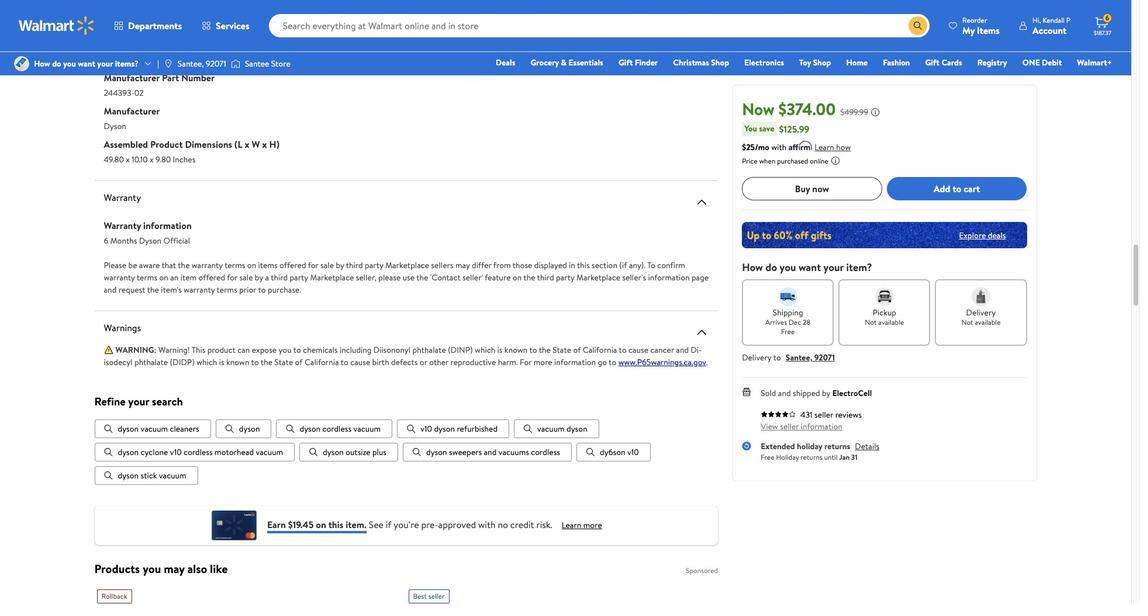 Task type: locate. For each thing, give the bounding box(es) containing it.
cause left cancer
[[629, 344, 649, 356]]

delivery not available
[[962, 307, 1001, 327]]

1 horizontal spatial more
[[583, 520, 602, 532]]

outsize
[[346, 447, 371, 459]]

search icon image
[[913, 21, 923, 30]]

1 vertical spatial do
[[766, 260, 777, 275]]

manufacturer down items?
[[104, 71, 160, 84]]

phthalate up the or
[[413, 344, 446, 356]]

6 inside 6 $187.37
[[1106, 13, 1110, 23]]

online
[[810, 156, 829, 166]]

not for pickup
[[865, 318, 877, 327]]

0 horizontal spatial free
[[761, 452, 775, 462]]

dyson left 'stick'
[[118, 470, 139, 482]]

aware
[[139, 260, 160, 271]]

0 horizontal spatial learn
[[562, 520, 582, 532]]

0 vertical spatial your
[[97, 58, 113, 70]]

learn how button
[[815, 142, 851, 154]]

more
[[534, 357, 552, 368], [583, 520, 602, 532]]

0 vertical spatial how
[[34, 58, 50, 70]]

products you may also like
[[94, 562, 228, 577]]

1 horizontal spatial seller
[[780, 421, 799, 433]]

third
[[346, 260, 363, 271], [271, 272, 288, 284], [537, 272, 554, 284]]

0 horizontal spatial offered
[[199, 272, 225, 284]]

prior
[[239, 284, 256, 296]]

how for how do you want your item?
[[742, 260, 763, 275]]

available inside delivery not available
[[975, 318, 1001, 327]]

92071 up sold and shipped by electrocell
[[814, 352, 835, 364]]

0 horizontal spatial your
[[97, 58, 113, 70]]

dyson up dyson outsize plus list item
[[300, 424, 321, 435]]

vacuum inside button
[[354, 424, 381, 435]]

dyson vacuum cleaners
[[118, 424, 199, 435]]

party up purchase.
[[290, 272, 308, 284]]

your for item?
[[824, 260, 844, 275]]

dyson for dyson outsize plus
[[323, 447, 344, 459]]

you inside warning! this product can expose you to chemicals including diisononyl phthalate (dinp) which is known to the state of california to cause cancer and di- isodecyl phthalate (didp) which is known to the state of california to cause birth defects or other reproductive harm. for more information go to
[[279, 344, 292, 356]]

delivery inside delivery not available
[[966, 307, 996, 319]]

0 vertical spatial phthalate
[[413, 344, 446, 356]]

431
[[801, 409, 813, 421]]

vacuum inside list item
[[141, 424, 168, 435]]

is up harm.
[[497, 344, 503, 356]]

product
[[207, 344, 236, 356]]

sweepers
[[449, 447, 482, 459]]

6 months dyson official
[[104, 235, 190, 247]]

is down product
[[219, 357, 224, 368]]

0 horizontal spatial may
[[164, 562, 185, 577]]

confirm
[[657, 260, 685, 271]]

marketplace down section
[[577, 272, 620, 284]]

2 not from the left
[[962, 318, 973, 327]]

1 vertical spatial offered
[[199, 272, 225, 284]]

1 horizontal spatial california
[[583, 344, 617, 356]]

shop right christmas
[[711, 57, 729, 68]]

1 vertical spatial learn
[[562, 520, 582, 532]]

learn for learn more
[[562, 520, 582, 532]]

do for how do you want your items?
[[52, 58, 61, 70]]

dyson for dyson stick vacuum
[[118, 470, 139, 482]]

0 vertical spatial 6
[[1106, 13, 1110, 23]]

in
[[569, 260, 575, 271]]

stick
[[141, 470, 157, 482]]

2 horizontal spatial cordless
[[531, 447, 560, 459]]

can
[[238, 344, 250, 356]]

3.8677 stars out of 5, based on 431 seller reviews element
[[761, 411, 796, 418]]

1 vertical spatial of
[[295, 357, 303, 368]]

add to cart button
[[887, 177, 1027, 201]]

warranty up warranty information
[[104, 191, 141, 204]]

this left item.
[[328, 519, 343, 532]]

free left holiday
[[761, 452, 775, 462]]

v10 right dy6son
[[627, 447, 639, 459]]

www.p65warnings.ca.gov .
[[618, 357, 708, 368]]

1 vertical spatial free
[[761, 452, 775, 462]]

1 vertical spatial your
[[824, 260, 844, 275]]

cordless down "vacuum dyson" list item
[[531, 447, 560, 459]]

0 horizontal spatial 92071
[[206, 58, 226, 70]]

to inside button
[[953, 182, 962, 195]]

on down those
[[513, 272, 522, 284]]

information up holiday
[[801, 421, 843, 433]]

seller down the 3.8677 stars out of 5, based on 431 seller reviews element
[[780, 421, 799, 433]]

available inside pickup not available
[[879, 318, 904, 327]]

isodecyl
[[104, 357, 133, 368]]

cordless up dyson outsize plus list item
[[322, 424, 352, 435]]

0 horizontal spatial by
[[255, 272, 263, 284]]

0 horizontal spatial sale
[[239, 272, 253, 284]]

electrocell
[[833, 388, 872, 399]]

2 available from the left
[[975, 318, 1001, 327]]

1 horizontal spatial phthalate
[[413, 344, 446, 356]]

0 vertical spatial more
[[534, 357, 552, 368]]

1 horizontal spatial is
[[497, 344, 503, 356]]

state
[[553, 344, 571, 356], [275, 357, 293, 368]]

1 horizontal spatial available
[[975, 318, 1001, 327]]

shop right toy
[[813, 57, 831, 68]]

and left request
[[104, 284, 117, 296]]

1 horizontal spatial free
[[781, 327, 795, 337]]

Walmart Site-Wide search field
[[269, 14, 930, 37]]

vacuums
[[499, 447, 529, 459]]

want left item? in the right of the page
[[799, 260, 821, 275]]

item's
[[161, 284, 182, 296]]

0 vertical spatial dyson
[[104, 120, 126, 132]]

 image left santee
[[231, 58, 240, 70]]

terms
[[225, 260, 245, 271], [137, 272, 157, 284], [217, 284, 237, 296]]

dyson left 'cyclone'
[[118, 447, 139, 459]]

1 vertical spatial with
[[478, 519, 496, 532]]

seller right best at bottom
[[429, 592, 445, 602]]

gift left cards
[[925, 57, 940, 68]]

reorder my items
[[963, 15, 1000, 37]]

returns left 31
[[825, 441, 850, 453]]

marketplace left seller,
[[310, 272, 354, 284]]

 image right |
[[164, 59, 173, 68]]

0 vertical spatial may
[[456, 260, 470, 271]]

home
[[846, 57, 868, 68]]

terms down aware
[[137, 272, 157, 284]]

third right the a
[[271, 272, 288, 284]]

shop for christmas shop
[[711, 57, 729, 68]]

0 horizontal spatial of
[[295, 357, 303, 368]]

0 vertical spatial by
[[336, 260, 344, 271]]

1 horizontal spatial by
[[336, 260, 344, 271]]

1 vertical spatial dyson
[[139, 235, 161, 247]]

cordless inside button
[[322, 424, 352, 435]]

dec
[[789, 318, 801, 327]]

items?
[[115, 58, 139, 70]]

dyson button
[[216, 420, 272, 439]]

to left santee, 92071 button
[[773, 352, 781, 364]]

92071 up number
[[206, 58, 226, 70]]

1 available from the left
[[879, 318, 904, 327]]

offered right items
[[280, 260, 306, 271]]

6 for 6 months dyson official
[[104, 235, 108, 247]]

information left go
[[554, 357, 596, 368]]

warnings image
[[695, 326, 709, 340]]

warranty for warranty information
[[104, 219, 141, 232]]

grocery
[[531, 57, 559, 68]]

for
[[308, 260, 319, 271], [227, 272, 238, 284]]

a
[[265, 272, 269, 284]]

v10 inside list item
[[627, 447, 639, 459]]

products
[[94, 562, 140, 577]]

1 manufacturer from the top
[[104, 71, 160, 84]]

 image
[[231, 58, 240, 70], [164, 59, 173, 68]]

0 vertical spatial which
[[475, 344, 495, 356]]

santee, down dec
[[786, 352, 813, 364]]

view seller information link
[[761, 421, 843, 433]]

on right $19.45
[[316, 519, 326, 532]]

registry link
[[972, 56, 1013, 69]]

intent image for pickup image
[[875, 288, 894, 306]]

0 vertical spatial want
[[78, 58, 95, 70]]

that
[[162, 260, 176, 271]]

more right for
[[534, 357, 552, 368]]

to down the a
[[258, 284, 266, 296]]

do down walmart image
[[52, 58, 61, 70]]

0 horizontal spatial which
[[197, 357, 217, 368]]

learn up "online" on the top right of page
[[815, 142, 834, 153]]

phthalate down 'warning:'
[[134, 357, 168, 368]]

learn for learn how
[[815, 142, 834, 153]]

christmas shop link
[[668, 56, 735, 69]]

vacuum dyson button
[[514, 420, 599, 439]]

0 vertical spatial delivery
[[966, 307, 996, 319]]

terms up prior
[[225, 260, 245, 271]]

vacuum
[[141, 424, 168, 435], [354, 424, 381, 435], [537, 424, 565, 435], [256, 447, 283, 459], [159, 470, 186, 482]]

fashion
[[883, 57, 910, 68]]

1 vertical spatial delivery
[[742, 352, 772, 364]]

'contact
[[430, 272, 461, 284]]

1 not from the left
[[865, 318, 877, 327]]

w
[[252, 138, 260, 151]]

want left carpet,floor
[[78, 58, 95, 70]]

more right risk.
[[583, 520, 602, 532]]

dyson vacuum cleaners button
[[94, 420, 211, 439]]

want for items?
[[78, 58, 95, 70]]

0 horizontal spatial available
[[879, 318, 904, 327]]

not inside delivery not available
[[962, 318, 973, 327]]

to left cart
[[953, 182, 962, 195]]

0 horizontal spatial  image
[[164, 59, 173, 68]]

(if
[[620, 260, 627, 271]]

0 vertical spatial cause
[[629, 344, 649, 356]]

delivery for to
[[742, 352, 772, 364]]

not inside pickup not available
[[865, 318, 877, 327]]

1 horizontal spatial known
[[505, 344, 528, 356]]

0 horizontal spatial is
[[219, 357, 224, 368]]

1 horizontal spatial cause
[[629, 344, 649, 356]]

p
[[1067, 15, 1071, 25]]

431 seller reviews
[[801, 409, 862, 421]]

details button
[[855, 441, 880, 453]]

marketplace up 'use' on the left
[[385, 260, 429, 271]]

warranty up item
[[192, 260, 223, 271]]

dyson down refine your search
[[118, 424, 139, 435]]

dyson down v10 dyson refurbished list item
[[426, 447, 447, 459]]

dyson up assembled
[[104, 120, 126, 132]]

walmart image
[[19, 16, 95, 35]]

list containing dyson vacuum cleaners
[[94, 420, 718, 486]]

you down walmart image
[[63, 58, 76, 70]]

now
[[742, 98, 775, 120]]

0 horizontal spatial phthalate
[[134, 357, 168, 368]]

like
[[210, 562, 228, 577]]

Search search field
[[269, 14, 930, 37]]

deals
[[988, 230, 1006, 241]]

delivery up sold
[[742, 352, 772, 364]]

how right page
[[742, 260, 763, 275]]

dyson vacuum cleaners list item
[[94, 420, 211, 439]]

0 horizontal spatial 6
[[104, 235, 108, 247]]

for left the a
[[227, 272, 238, 284]]

0 horizontal spatial how
[[34, 58, 50, 70]]

v10 dyson refurbished list item
[[397, 420, 509, 439]]

1 vertical spatial phthalate
[[134, 357, 168, 368]]

kendall
[[1043, 15, 1065, 25]]

dyson up sweepers
[[434, 424, 455, 435]]

list
[[94, 420, 718, 486]]

gift cards
[[925, 57, 962, 68]]

for right items
[[308, 260, 319, 271]]

on left an
[[159, 272, 168, 284]]

to left chemicals
[[293, 344, 301, 356]]

of
[[573, 344, 581, 356], [295, 357, 303, 368]]

known down can
[[226, 357, 249, 368]]

please
[[379, 272, 401, 284]]

legal information image
[[831, 156, 840, 165]]

view seller information
[[761, 421, 843, 433]]

1 gift from the left
[[619, 57, 633, 68]]

2 shop from the left
[[813, 57, 831, 68]]

capital one  earn $19.45 on this item. see if you're pre-approved with no credit risk. learn more element
[[562, 520, 602, 532]]

0 horizontal spatial gift
[[619, 57, 633, 68]]

offered right item
[[199, 272, 225, 284]]

how do you want your items?
[[34, 58, 139, 70]]

may inside please be aware that the warranty terms on items offered for sale by third party marketplace sellers may differ from those displayed in this section (if any). to confirm warranty terms on an item offered for sale by a third party marketplace seller, please use the 'contact seller' feature on the third party marketplace seller's information page and request the item's warranty terms prior to purchase.
[[456, 260, 470, 271]]

your left item? in the right of the page
[[824, 260, 844, 275]]

1 vertical spatial state
[[275, 357, 293, 368]]

2 vertical spatial warranty
[[184, 284, 215, 296]]

on
[[247, 260, 256, 271], [159, 272, 168, 284], [513, 272, 522, 284], [316, 519, 326, 532]]

party up seller,
[[365, 260, 383, 271]]

2 warranty from the top
[[104, 219, 141, 232]]

sold
[[761, 388, 776, 399]]

one debit
[[1023, 57, 1062, 68]]

1 shop from the left
[[711, 57, 729, 68]]

1 horizontal spatial delivery
[[966, 307, 996, 319]]

dyson stick vacuum list item
[[94, 467, 198, 486]]

1 vertical spatial how
[[742, 260, 763, 275]]

and right sold
[[778, 388, 791, 399]]

your left items?
[[97, 58, 113, 70]]

1 horizontal spatial this
[[577, 260, 590, 271]]

learn inside button
[[815, 142, 834, 153]]

refurbished
[[457, 424, 498, 435]]

0 vertical spatial california
[[583, 344, 617, 356]]

6 left months
[[104, 235, 108, 247]]

1 warranty from the top
[[104, 191, 141, 204]]

terms left prior
[[217, 284, 237, 296]]

item?
[[846, 260, 872, 275]]

free down shipping
[[781, 327, 795, 337]]

you right products
[[143, 562, 161, 577]]

not down intent image for delivery
[[962, 318, 973, 327]]

0 vertical spatial manufacturer
[[104, 71, 160, 84]]

dyson down warranty information
[[139, 235, 161, 247]]

sale
[[320, 260, 334, 271], [239, 272, 253, 284]]

v10 left refurbished
[[421, 424, 432, 435]]

0 horizontal spatial for
[[227, 272, 238, 284]]

deals link
[[491, 56, 521, 69]]

0 vertical spatial known
[[505, 344, 528, 356]]

not down intent image for pickup
[[865, 318, 877, 327]]

intent image for shipping image
[[779, 288, 797, 306]]

how
[[34, 58, 50, 70], [742, 260, 763, 275]]

free inside extended holiday returns details free holiday returns until jan 31
[[761, 452, 775, 462]]

how down walmart image
[[34, 58, 50, 70]]

cordless inside list item
[[531, 447, 560, 459]]

best seller
[[413, 592, 445, 602]]

0 horizontal spatial with
[[478, 519, 496, 532]]

christmas
[[673, 57, 709, 68]]

2 gift from the left
[[925, 57, 940, 68]]

california up go
[[583, 344, 617, 356]]

warranty down please
[[104, 272, 135, 284]]

party down in
[[556, 272, 575, 284]]

known up harm.
[[505, 344, 528, 356]]

arrives
[[766, 318, 787, 327]]

6 up $187.37
[[1106, 13, 1110, 23]]

not for delivery
[[962, 318, 973, 327]]

cordless
[[104, 20, 135, 32]]

&
[[561, 57, 567, 68]]

1 vertical spatial by
[[255, 272, 263, 284]]

0 vertical spatial free
[[781, 327, 795, 337]]

product
[[150, 138, 183, 151]]

approved
[[438, 519, 476, 532]]

free inside shipping arrives dec 28 free
[[781, 327, 795, 337]]

0 horizontal spatial party
[[290, 272, 308, 284]]

warranty up months
[[104, 219, 141, 232]]

california
[[583, 344, 617, 356], [305, 357, 339, 368]]

cordless down 'cleaners'
[[184, 447, 213, 459]]

dyson inside list item
[[118, 424, 139, 435]]

1 horizontal spatial cordless
[[322, 424, 352, 435]]

1 horizontal spatial 6
[[1106, 13, 1110, 23]]

2 vertical spatial your
[[128, 394, 149, 409]]

with left the 'no'
[[478, 519, 496, 532]]

1 horizontal spatial party
[[365, 260, 383, 271]]

0 horizontal spatial marketplace
[[310, 272, 354, 284]]

available down intent image for pickup
[[879, 318, 904, 327]]

di-
[[691, 344, 702, 356]]

cause down including
[[350, 357, 370, 368]]

intent image for delivery image
[[972, 288, 991, 306]]

 image
[[14, 56, 29, 71]]

0 horizontal spatial more
[[534, 357, 552, 368]]

1 vertical spatial warranty
[[104, 219, 141, 232]]

with
[[772, 142, 787, 153], [478, 519, 496, 532]]

warning:
[[116, 344, 158, 356]]

learn right risk.
[[562, 520, 582, 532]]

v10 dyson refurbished button
[[397, 420, 509, 439]]

and inside warning! this product can expose you to chemicals including diisononyl phthalate (dinp) which is known to the state of california to cause cancer and di- isodecyl phthalate (didp) which is known to the state of california to cause birth defects or other reproductive harm. for more information go to
[[676, 344, 689, 356]]

0 vertical spatial with
[[772, 142, 787, 153]]

dyson inside button
[[300, 424, 321, 435]]

0 vertical spatial learn
[[815, 142, 834, 153]]

1 vertical spatial 92071
[[814, 352, 835, 364]]

which down this
[[197, 357, 217, 368]]

chemicals
[[303, 344, 338, 356]]

gift finder link
[[613, 56, 663, 69]]

0 horizontal spatial returns
[[801, 452, 823, 462]]

v10 right 'cyclone'
[[170, 447, 182, 459]]

1 vertical spatial manufacturer
[[104, 105, 160, 118]]

dyson inside list item
[[426, 447, 447, 459]]

2 horizontal spatial seller
[[815, 409, 834, 421]]

months
[[110, 235, 137, 247]]

add to cart
[[934, 182, 980, 195]]

seller for information
[[780, 421, 799, 433]]

sponsored
[[686, 566, 718, 576]]

1 vertical spatial cause
[[350, 357, 370, 368]]

your for items?
[[97, 58, 113, 70]]

dyson outsize plus list item
[[299, 444, 398, 462]]

2 horizontal spatial v10
[[627, 447, 639, 459]]

learn more about strikethrough prices image
[[871, 108, 880, 117]]

manufacturer down 02
[[104, 105, 160, 118]]

may left also
[[164, 562, 185, 577]]



Task type: describe. For each thing, give the bounding box(es) containing it.
an
[[170, 272, 179, 284]]

home link
[[841, 56, 873, 69]]

items
[[977, 24, 1000, 37]]

1 horizontal spatial with
[[772, 142, 787, 153]]

dyson cyclone v10 cordless motorhead vacuum list item
[[94, 444, 295, 462]]

information up official
[[143, 219, 192, 232]]

x right w
[[262, 138, 267, 151]]

to right go
[[609, 357, 617, 368]]

walmart+
[[1077, 57, 1112, 68]]

toy shop
[[799, 57, 831, 68]]

seller for reviews
[[815, 409, 834, 421]]

walmart+ link
[[1072, 56, 1118, 69]]

warning!
[[158, 344, 190, 356]]

learn how
[[815, 142, 851, 153]]

0 horizontal spatial known
[[226, 357, 249, 368]]

1 horizontal spatial which
[[475, 344, 495, 356]]

dyson cordless vacuum button
[[276, 420, 392, 439]]

until
[[824, 452, 838, 462]]

0 vertical spatial offered
[[280, 260, 306, 271]]

 image for santee, 92071
[[164, 59, 173, 68]]

any).
[[629, 260, 646, 271]]

to down expose
[[251, 357, 259, 368]]

0 horizontal spatial seller
[[429, 592, 445, 602]]

delivery for not
[[966, 307, 996, 319]]

1 vertical spatial warranty
[[104, 272, 135, 284]]

vacuum dyson
[[537, 424, 588, 435]]

dyson for dyson sweepers and vacuums cordless
[[426, 447, 447, 459]]

dyson up motorhead
[[239, 424, 260, 435]]

reproductive
[[451, 357, 496, 368]]

extended holiday returns details free holiday returns until jan 31
[[761, 441, 880, 462]]

1 horizontal spatial returns
[[825, 441, 850, 453]]

santee, 92071
[[178, 58, 226, 70]]

x right (l
[[245, 138, 249, 151]]

fashion link
[[878, 56, 916, 69]]

santee, 92071 button
[[786, 352, 835, 364]]

capitalone image
[[210, 511, 258, 541]]

x left the 10.10
[[126, 154, 130, 165]]

1 horizontal spatial of
[[573, 344, 581, 356]]

cart
[[964, 182, 980, 195]]

warranty information
[[104, 219, 192, 232]]

49.80
[[104, 154, 124, 165]]

shipped
[[793, 388, 820, 399]]

1 vertical spatial for
[[227, 272, 238, 284]]

explore deals
[[959, 230, 1006, 241]]

dyson outsize plus
[[323, 447, 387, 459]]

0 vertical spatial is
[[497, 344, 503, 356]]

no
[[498, 519, 508, 532]]

to left cancer
[[619, 344, 627, 356]]

seller's
[[622, 272, 646, 284]]

0 horizontal spatial v10
[[170, 447, 182, 459]]

dyson list item
[[216, 420, 272, 439]]

dyson for dyson cordless vacuum
[[300, 424, 321, 435]]

rollback
[[101, 592, 127, 602]]

dyson inside recommended surface carpet,floor manufacturer part number 244393-02 manufacturer dyson assembled product dimensions (l x w x h) 49.80 x 10.10 x 9.80 inches
[[104, 120, 126, 132]]

save
[[759, 123, 775, 135]]

dyson cordless vacuum list item
[[276, 420, 392, 439]]

dyson up dy6son v10 list item
[[567, 424, 588, 435]]

gift for gift cards
[[925, 57, 940, 68]]

gift for gift finder
[[619, 57, 633, 68]]

warranty for warranty
[[104, 191, 141, 204]]

1 horizontal spatial for
[[308, 260, 319, 271]]

1 horizontal spatial marketplace
[[385, 260, 429, 271]]

.
[[706, 357, 708, 368]]

you up intent image for shipping
[[780, 260, 796, 275]]

2 horizontal spatial by
[[822, 388, 831, 399]]

use
[[403, 272, 415, 284]]

2 horizontal spatial third
[[537, 272, 554, 284]]

motorhead
[[215, 447, 254, 459]]

sellers
[[431, 260, 454, 271]]

how
[[836, 142, 851, 153]]

dyson sweepers and vacuums cordless list item
[[403, 444, 572, 462]]

warranty image
[[695, 195, 709, 209]]

registry
[[978, 57, 1007, 68]]

1 horizontal spatial third
[[346, 260, 363, 271]]

dy6son v10
[[600, 447, 639, 459]]

6 for 6 $187.37
[[1106, 13, 1110, 23]]

1 horizontal spatial your
[[128, 394, 149, 409]]

0 vertical spatial 92071
[[206, 58, 226, 70]]

you save $125.99
[[745, 123, 810, 135]]

santee
[[245, 58, 269, 70]]

to down including
[[341, 357, 348, 368]]

holiday
[[776, 452, 799, 462]]

warning image
[[104, 345, 113, 355]]

explore deals link
[[955, 225, 1011, 246]]

account
[[1033, 24, 1067, 37]]

$374.00
[[779, 98, 836, 120]]

0 horizontal spatial state
[[275, 357, 293, 368]]

electric
[[137, 20, 164, 32]]

earn $19.45 on this item. see if you're pre-approved with no credit risk.
[[267, 519, 553, 532]]

warning! this product can expose you to chemicals including diisononyl phthalate (dinp) which is known to the state of california to cause cancer and di- isodecyl phthalate (didp) which is known to the state of california to cause birth defects or other reproductive harm. for more information go to
[[104, 344, 702, 368]]

from
[[493, 260, 511, 271]]

dyson for dyson cyclone v10 cordless motorhead vacuum
[[118, 447, 139, 459]]

1 vertical spatial santee,
[[786, 352, 813, 364]]

and inside button
[[484, 447, 497, 459]]

dyson for dyson vacuum cleaners
[[118, 424, 139, 435]]

and inside please be aware that the warranty terms on items offered for sale by third party marketplace sellers may differ from those displayed in this section (if any). to confirm warranty terms on an item offered for sale by a third party marketplace seller, please use the 'contact seller' feature on the third party marketplace seller's information page and request the item's warranty terms prior to purchase.
[[104, 284, 117, 296]]

1 vertical spatial california
[[305, 357, 339, 368]]

santee store
[[245, 58, 290, 70]]

do for how do you want your item?
[[766, 260, 777, 275]]

one
[[1023, 57, 1040, 68]]

seller,
[[356, 272, 377, 284]]

6 $187.37
[[1094, 13, 1112, 37]]

to up for
[[529, 344, 537, 356]]

0 horizontal spatial santee,
[[178, 58, 204, 70]]

diisononyl
[[374, 344, 411, 356]]

buy now
[[795, 182, 829, 195]]

dyson cordless vacuum
[[300, 424, 381, 435]]

2 manufacturer from the top
[[104, 105, 160, 118]]

 image for santee store
[[231, 58, 240, 70]]

1 horizontal spatial v10
[[421, 424, 432, 435]]

vacuum dyson list item
[[514, 420, 599, 439]]

christmas shop
[[673, 57, 729, 68]]

debit
[[1042, 57, 1062, 68]]

essentials
[[569, 57, 603, 68]]

31
[[852, 452, 858, 462]]

now
[[812, 182, 829, 195]]

0 vertical spatial terms
[[225, 260, 245, 271]]

you're
[[394, 519, 419, 532]]

1 horizontal spatial dyson
[[139, 235, 161, 247]]

244393-
[[104, 87, 134, 99]]

2 horizontal spatial party
[[556, 272, 575, 284]]

up to sixty percent off deals. shop now. image
[[742, 222, 1027, 249]]

deals
[[496, 57, 515, 68]]

1 vertical spatial more
[[583, 520, 602, 532]]

free for shipping
[[781, 327, 795, 337]]

cyclone
[[141, 447, 168, 459]]

finder
[[635, 57, 658, 68]]

(didp)
[[170, 357, 195, 368]]

0 vertical spatial state
[[553, 344, 571, 356]]

2 horizontal spatial marketplace
[[577, 272, 620, 284]]

services
[[216, 19, 249, 32]]

more inside warning! this product can expose you to chemicals including diisononyl phthalate (dinp) which is known to the state of california to cause cancer and di- isodecyl phthalate (didp) which is known to the state of california to cause birth defects or other reproductive harm. for more information go to
[[534, 357, 552, 368]]

1 vertical spatial which
[[197, 357, 217, 368]]

those
[[513, 260, 532, 271]]

1 vertical spatial terms
[[137, 272, 157, 284]]

(l
[[235, 138, 242, 151]]

credit
[[510, 519, 534, 532]]

0 horizontal spatial cordless
[[184, 447, 213, 459]]

details
[[855, 441, 880, 453]]

1 vertical spatial sale
[[239, 272, 253, 284]]

explore
[[959, 230, 986, 241]]

reviews
[[835, 409, 862, 421]]

view
[[761, 421, 778, 433]]

birth
[[372, 357, 389, 368]]

toy
[[799, 57, 811, 68]]

1 vertical spatial is
[[219, 357, 224, 368]]

available for delivery
[[975, 318, 1001, 327]]

information inside please be aware that the warranty terms on items offered for sale by third party marketplace sellers may differ from those displayed in this section (if any). to confirm warranty terms on an item offered for sale by a third party marketplace seller, please use the 'contact seller' feature on the third party marketplace seller's information page and request the item's warranty terms prior to purchase.
[[648, 272, 690, 284]]

services button
[[192, 12, 259, 40]]

0 vertical spatial warranty
[[192, 260, 223, 271]]

x left 9.80
[[150, 154, 154, 165]]

0 horizontal spatial third
[[271, 272, 288, 284]]

want for item?
[[799, 260, 821, 275]]

free for extended
[[761, 452, 775, 462]]

departments
[[128, 19, 182, 32]]

2 vertical spatial terms
[[217, 284, 237, 296]]

1 vertical spatial this
[[328, 519, 343, 532]]

this inside please be aware that the warranty terms on items offered for sale by third party marketplace sellers may differ from those displayed in this section (if any). to confirm warranty terms on an item offered for sale by a third party marketplace seller, please use the 'contact seller' feature on the third party marketplace seller's information page and request the item's warranty terms prior to purchase.
[[577, 260, 590, 271]]

affirm image
[[789, 141, 812, 150]]

0 vertical spatial sale
[[320, 260, 334, 271]]

recommended surface carpet,floor manufacturer part number 244393-02 manufacturer dyson assembled product dimensions (l x w x h) 49.80 x 10.10 x 9.80 inches
[[104, 38, 280, 165]]

available for pickup
[[879, 318, 904, 327]]

shop for toy shop
[[813, 57, 831, 68]]

be
[[128, 260, 137, 271]]

h)
[[269, 138, 280, 151]]

how for how do you want your items?
[[34, 58, 50, 70]]

dy6son v10 list item
[[577, 444, 651, 462]]

gift finder
[[619, 57, 658, 68]]

information inside warning! this product can expose you to chemicals including diisononyl phthalate (dinp) which is known to the state of california to cause cancer and di- isodecyl phthalate (didp) which is known to the state of california to cause birth defects or other reproductive harm. for more information go to
[[554, 357, 596, 368]]

items
[[258, 260, 278, 271]]

price when purchased online
[[742, 156, 829, 166]]

1 vertical spatial may
[[164, 562, 185, 577]]

one debit link
[[1017, 56, 1067, 69]]

shipping
[[773, 307, 803, 319]]

to inside please be aware that the warranty terms on items offered for sale by third party marketplace sellers may differ from those displayed in this section (if any). to confirm warranty terms on an item offered for sale by a third party marketplace seller, please use the 'contact seller' feature on the third party marketplace seller's information page and request the item's warranty terms prior to purchase.
[[258, 284, 266, 296]]

pre-
[[421, 519, 438, 532]]

on left items
[[247, 260, 256, 271]]

1 horizontal spatial 92071
[[814, 352, 835, 364]]

v10 dyson refurbished
[[421, 424, 498, 435]]

hi,
[[1033, 15, 1041, 25]]

$19.45
[[288, 519, 314, 532]]



Task type: vqa. For each thing, say whether or not it's contained in the screenshot.


